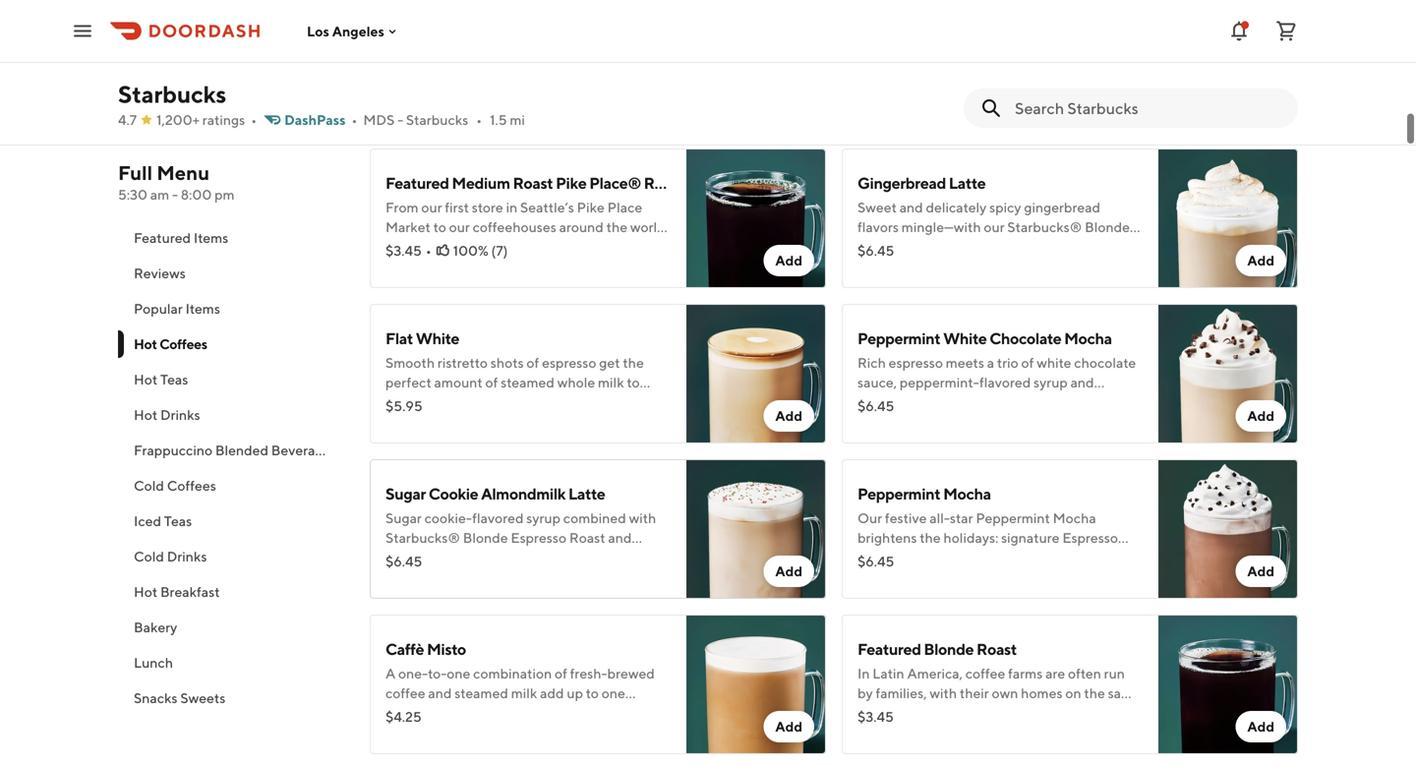 Task type: locate. For each thing, give the bounding box(es) containing it.
1 vertical spatial cold
[[134, 548, 164, 565]]

red
[[600, 549, 621, 565]]

1 vertical spatial mocha
[[943, 484, 991, 503]]

1 vertical spatial sugar
[[386, 510, 422, 526]]

featured inside button
[[134, 230, 191, 246]]

hot inside hot breakfast button
[[134, 584, 158, 600]]

0 horizontal spatial white
[[416, 329, 459, 348]]

mds - starbucks • 1.5 mi
[[363, 112, 525, 128]]

2 vertical spatial of
[[555, 665, 567, 682]]

- right mds
[[397, 112, 403, 128]]

caffè
[[386, 18, 424, 37], [386, 640, 424, 658]]

1 horizontal spatial mocha
[[1064, 329, 1112, 348]]

steamed inside flat white smooth ristretto shots of espresso get the perfect amount of steamed whole milk to create a not-too-strong, not-too-creamy, just-right flavor.
[[501, 374, 555, 390]]

hot
[[134, 336, 157, 352], [134, 371, 158, 387], [134, 407, 158, 423], [134, 584, 158, 600]]

hot teas
[[134, 371, 188, 387]]

add button for featured blonde roast
[[1236, 711, 1286, 743]]

$6.45 for peppermint mocha
[[858, 553, 894, 569]]

$6.45
[[858, 242, 894, 259], [858, 398, 894, 414], [386, 553, 422, 569], [858, 553, 894, 569]]

items inside popular items button
[[185, 300, 220, 317]]

delicious
[[446, 705, 502, 721]]

1 horizontal spatial $3.45
[[858, 709, 894, 725]]

1 horizontal spatial one
[[602, 685, 625, 701]]

a
[[386, 665, 396, 682]]

coffee down the one-
[[386, 685, 425, 701]]

• left 1.5
[[476, 112, 482, 128]]

featured medium roast pike place® roast
[[386, 174, 684, 192]]

0 vertical spatial and
[[608, 530, 632, 546]]

drink
[[547, 705, 579, 721]]

just-
[[386, 414, 414, 430]]

starbucks right mds
[[406, 112, 468, 128]]

white up ristretto
[[416, 329, 459, 348]]

• left mds
[[352, 112, 357, 128]]

syrup
[[526, 510, 561, 526]]

lunch
[[134, 654, 173, 671]]

0 horizontal spatial milk
[[511, 685, 537, 701]]

100% (7)
[[453, 242, 508, 259]]

1 vertical spatial 100%
[[453, 242, 489, 259]]

1 horizontal spatial too-
[[565, 394, 592, 410]]

starbucks®
[[386, 530, 460, 546]]

1 vertical spatial items
[[185, 300, 220, 317]]

of
[[527, 355, 539, 371], [485, 374, 498, 390], [555, 665, 567, 682]]

0 horizontal spatial blonde
[[463, 530, 508, 546]]

items up reviews button
[[194, 230, 228, 246]]

hot down popular
[[134, 336, 157, 352]]

add button for featured medium roast pike place® roast
[[764, 245, 814, 276]]

8:00
[[181, 186, 212, 203]]

steamed up delicious
[[455, 685, 508, 701]]

0 items, open order cart image
[[1275, 19, 1298, 43]]

0 vertical spatial with
[[629, 510, 656, 526]]

to right the up on the bottom left of page
[[586, 685, 599, 701]]

los
[[307, 23, 329, 39]]

ratings
[[202, 112, 245, 128]]

cold for cold drinks
[[134, 548, 164, 565]]

too- up 'flavor.'
[[465, 394, 492, 410]]

caffè up the one-
[[386, 640, 424, 658]]

items for featured items
[[194, 230, 228, 246]]

2 cold from the top
[[134, 548, 164, 565]]

2 vertical spatial and
[[428, 685, 452, 701]]

peppermint white chocolate mocha
[[858, 329, 1112, 348]]

1 horizontal spatial starbucks
[[406, 112, 468, 128]]

1 horizontal spatial milk
[[598, 374, 624, 390]]

1 hot from the top
[[134, 336, 157, 352]]

0 vertical spatial sugar
[[386, 484, 426, 503]]

0 vertical spatial drinks
[[160, 407, 200, 423]]

2 too- from the left
[[565, 394, 592, 410]]

caffè right "angeles"
[[386, 18, 424, 37]]

100% left '(12)'
[[923, 87, 958, 103]]

$6.45 for peppermint white chocolate mocha
[[858, 398, 894, 414]]

- inside full menu 5:30 am - 8:00 pm
[[172, 186, 178, 203]]

snacks sweets
[[134, 690, 226, 706]]

milk down get
[[598, 374, 624, 390]]

cold
[[134, 477, 164, 494], [134, 548, 164, 565]]

hot for hot drinks
[[134, 407, 158, 423]]

teas
[[160, 371, 188, 387], [164, 513, 192, 529]]

snacks
[[134, 690, 178, 706]]

1 horizontal spatial of
[[527, 355, 539, 371]]

frappuccino blended beverages button
[[118, 433, 346, 468]]

0 horizontal spatial $3.45
[[386, 242, 422, 259]]

0 vertical spatial coffees
[[159, 336, 207, 352]]

one down misto
[[447, 665, 470, 682]]

hot up bakery
[[134, 584, 158, 600]]

latte right the gingerbread
[[949, 174, 986, 192]]

2 vertical spatial featured
[[858, 640, 921, 658]]

1 vertical spatial caffè
[[386, 640, 424, 658]]

reviews button
[[118, 256, 346, 291]]

cinnamon dolce latte image
[[1159, 0, 1298, 133]]

1 caffè from the top
[[386, 18, 424, 37]]

to down the
[[627, 374, 640, 390]]

2 peppermint from the top
[[858, 484, 940, 503]]

with left red
[[570, 549, 597, 565]]

0 vertical spatial steamed
[[501, 374, 555, 390]]

to inside flat white smooth ristretto shots of espresso get the perfect amount of steamed whole milk to create a not-too-strong, not-too-creamy, just-right flavor.
[[627, 374, 640, 390]]

roast inside sugar cookie almondmilk latte sugar cookie-flavored syrup combined with starbucks® blonde espresso roast and steamed almondmilk, topped with red and green sprinkles.
[[569, 530, 605, 546]]

drinks for cold drinks
[[167, 548, 207, 565]]

0 vertical spatial $3.45
[[386, 242, 422, 259]]

too- down whole
[[565, 394, 592, 410]]

too-
[[465, 394, 492, 410], [565, 394, 592, 410]]

flat white smooth ristretto shots of espresso get the perfect amount of steamed whole milk to create a not-too-strong, not-too-creamy, just-right flavor.
[[386, 329, 644, 430]]

of right shots
[[527, 355, 539, 371]]

coffees inside cold coffees button
[[167, 477, 216, 494]]

1 white from the left
[[416, 329, 459, 348]]

hot coffees
[[134, 336, 207, 352]]

flat white image
[[686, 304, 826, 444]]

drinks up breakfast
[[167, 548, 207, 565]]

hot breakfast
[[134, 584, 220, 600]]

1 horizontal spatial blonde
[[924, 640, 974, 658]]

and right red
[[623, 549, 647, 565]]

hot inside hot drinks button
[[134, 407, 158, 423]]

0 vertical spatial milk
[[598, 374, 624, 390]]

and down to-
[[428, 685, 452, 701]]

sugar cookie almondmilk latte sugar cookie-flavored syrup combined with starbucks® blonde espresso roast and steamed almondmilk, topped with red and green sprinkles.
[[386, 484, 656, 585]]

1 horizontal spatial featured
[[386, 174, 449, 192]]

right
[[414, 414, 444, 430]]

caffè americano
[[386, 18, 502, 37]]

steamed up strong,
[[501, 374, 555, 390]]

cold down iced
[[134, 548, 164, 565]]

flavored
[[472, 510, 524, 526]]

- right am
[[172, 186, 178, 203]]

0 vertical spatial featured
[[386, 174, 449, 192]]

1 peppermint from the top
[[858, 329, 940, 348]]

1 horizontal spatial 100%
[[923, 87, 958, 103]]

creamy,
[[592, 394, 640, 410]]

0 horizontal spatial -
[[172, 186, 178, 203]]

lunch button
[[118, 645, 346, 681]]

1 too- from the left
[[465, 394, 492, 410]]

1 vertical spatial featured
[[134, 230, 191, 246]]

frappuccino blended beverages
[[134, 442, 337, 458]]

cold for cold coffees
[[134, 477, 164, 494]]

steamed for white
[[501, 374, 555, 390]]

0 vertical spatial teas
[[160, 371, 188, 387]]

1 vertical spatial drinks
[[167, 548, 207, 565]]

white inside flat white smooth ristretto shots of espresso get the perfect amount of steamed whole milk to create a not-too-strong, not-too-creamy, just-right flavor.
[[416, 329, 459, 348]]

$4.25
[[386, 709, 422, 725]]

starbucks up the 1,200+
[[118, 80, 226, 108]]

not- right a
[[438, 394, 465, 410]]

roast
[[513, 174, 553, 192], [644, 174, 684, 192], [569, 530, 605, 546], [977, 640, 1017, 658]]

1 vertical spatial to
[[586, 685, 599, 701]]

teas right iced
[[164, 513, 192, 529]]

mixed.
[[386, 724, 427, 741]]

0 vertical spatial items
[[194, 230, 228, 246]]

caffè for caffè misto a one-to-one combination of fresh-brewed coffee and steamed milk add up to one distinctly delicious coffee drink remarkably mixed.
[[386, 640, 424, 658]]

0 vertical spatial caffè
[[386, 18, 424, 37]]

not-
[[438, 394, 465, 410], [538, 394, 565, 410]]

blonde inside sugar cookie almondmilk latte sugar cookie-flavored syrup combined with starbucks® blonde espresso roast and steamed almondmilk, topped with red and green sprinkles.
[[463, 530, 508, 546]]

1 vertical spatial steamed
[[386, 549, 439, 565]]

0 vertical spatial cold
[[134, 477, 164, 494]]

1 vertical spatial $3.45
[[858, 709, 894, 725]]

to inside caffè misto a one-to-one combination of fresh-brewed coffee and steamed milk add up to one distinctly delicious coffee drink remarkably mixed.
[[586, 685, 599, 701]]

100% (12)
[[923, 87, 983, 103]]

latte up combined
[[568, 484, 605, 503]]

0 horizontal spatial too-
[[465, 394, 492, 410]]

coffee
[[386, 685, 425, 701], [504, 705, 544, 721]]

2 hot from the top
[[134, 371, 158, 387]]

4.7
[[118, 112, 137, 128]]

1 horizontal spatial latte
[[949, 174, 986, 192]]

steamed inside caffè misto a one-to-one combination of fresh-brewed coffee and steamed milk add up to one distinctly delicious coffee drink remarkably mixed.
[[455, 685, 508, 701]]

0 horizontal spatial one
[[447, 665, 470, 682]]

amount
[[434, 374, 483, 390]]

white for chocolate
[[943, 329, 987, 348]]

1 horizontal spatial -
[[397, 112, 403, 128]]

with right combined
[[629, 510, 656, 526]]

1 vertical spatial -
[[172, 186, 178, 203]]

0 horizontal spatial 100%
[[453, 242, 489, 259]]

0 vertical spatial -
[[397, 112, 403, 128]]

pike
[[556, 174, 587, 192]]

1 vertical spatial and
[[623, 549, 647, 565]]

cold inside cold coffees button
[[134, 477, 164, 494]]

hot inside hot teas button
[[134, 371, 158, 387]]

one-
[[398, 665, 428, 682]]

milk down combination
[[511, 685, 537, 701]]

distinctly
[[386, 705, 443, 721]]

cold drinks button
[[118, 539, 346, 574]]

add button for peppermint mocha
[[1236, 556, 1286, 587]]

hot down hot teas
[[134, 407, 158, 423]]

and up red
[[608, 530, 632, 546]]

0 vertical spatial mocha
[[1064, 329, 1112, 348]]

4 hot from the top
[[134, 584, 158, 600]]

$3.45 down featured blonde roast
[[858, 709, 894, 725]]

peppermint for peppermint white chocolate mocha
[[858, 329, 940, 348]]

breakfast
[[160, 584, 220, 600]]

0 vertical spatial of
[[527, 355, 539, 371]]

hot up hot drinks
[[134, 371, 158, 387]]

1 horizontal spatial with
[[629, 510, 656, 526]]

one
[[447, 665, 470, 682], [602, 685, 625, 701]]

add
[[775, 252, 803, 268], [1247, 252, 1275, 268], [775, 408, 803, 424], [1247, 408, 1275, 424], [775, 563, 803, 579], [1247, 563, 1275, 579], [775, 718, 803, 735], [1247, 718, 1275, 735]]

1 vertical spatial peppermint
[[858, 484, 940, 503]]

not- down whole
[[538, 394, 565, 410]]

3 hot from the top
[[134, 407, 158, 423]]

drinks for hot drinks
[[160, 407, 200, 423]]

0 vertical spatial starbucks
[[118, 80, 226, 108]]

blended
[[215, 442, 268, 458]]

1 horizontal spatial not-
[[538, 394, 565, 410]]

0 vertical spatial 100%
[[923, 87, 958, 103]]

0 horizontal spatial featured
[[134, 230, 191, 246]]

hot drinks button
[[118, 397, 346, 433]]

white left chocolate
[[943, 329, 987, 348]]

1 vertical spatial teas
[[164, 513, 192, 529]]

cookie-
[[424, 510, 472, 526]]

1 cold from the top
[[134, 477, 164, 494]]

featured items
[[134, 230, 228, 246]]

2 caffè from the top
[[386, 640, 424, 658]]

0 vertical spatial latte
[[949, 174, 986, 192]]

add for peppermint white chocolate mocha
[[1247, 408, 1275, 424]]

1 vertical spatial latte
[[568, 484, 605, 503]]

coffees down frappuccino at the bottom left of the page
[[167, 477, 216, 494]]

2 white from the left
[[943, 329, 987, 348]]

0 vertical spatial blonde
[[463, 530, 508, 546]]

of up add
[[555, 665, 567, 682]]

coffee down add
[[504, 705, 544, 721]]

create
[[386, 394, 425, 410]]

items inside featured items button
[[194, 230, 228, 246]]

misto
[[427, 640, 466, 658]]

coffees down popular items
[[159, 336, 207, 352]]

drinks up frappuccino at the bottom left of the page
[[160, 407, 200, 423]]

100%
[[923, 87, 958, 103], [453, 242, 489, 259]]

shots
[[490, 355, 524, 371]]

caffè inside caffè misto a one-to-one combination of fresh-brewed coffee and steamed milk add up to one distinctly delicious coffee drink remarkably mixed.
[[386, 640, 424, 658]]

2 horizontal spatial of
[[555, 665, 567, 682]]

popular items
[[134, 300, 220, 317]]

to
[[627, 374, 640, 390], [586, 685, 599, 701]]

up
[[567, 685, 583, 701]]

$3.45 •
[[386, 242, 431, 259]]

cold inside cold drinks button
[[134, 548, 164, 565]]

1 not- from the left
[[438, 394, 465, 410]]

1 horizontal spatial to
[[627, 374, 640, 390]]

gingerbread
[[858, 174, 946, 192]]

2 horizontal spatial featured
[[858, 640, 921, 658]]

caffè misto a one-to-one combination of fresh-brewed coffee and steamed milk add up to one distinctly delicious coffee drink remarkably mixed.
[[386, 640, 655, 741]]

add for featured medium roast pike place® roast
[[775, 252, 803, 268]]

$5.95
[[386, 398, 423, 414]]

steamed for misto
[[455, 685, 508, 701]]

add button for peppermint white chocolate mocha
[[1236, 400, 1286, 432]]

1 vertical spatial coffees
[[167, 477, 216, 494]]

items right popular
[[185, 300, 220, 317]]

1 vertical spatial with
[[570, 549, 597, 565]]

add for gingerbread latte
[[1247, 252, 1275, 268]]

add button for flat white
[[764, 400, 814, 432]]

0 vertical spatial to
[[627, 374, 640, 390]]

0 horizontal spatial coffee
[[386, 685, 425, 701]]

notification bell image
[[1227, 19, 1251, 43]]

•
[[251, 112, 257, 128], [352, 112, 357, 128], [476, 112, 482, 128], [426, 242, 431, 259]]

featured
[[386, 174, 449, 192], [134, 230, 191, 246], [858, 640, 921, 658]]

0 horizontal spatial not-
[[438, 394, 465, 410]]

one up the remarkably
[[602, 685, 625, 701]]

2 vertical spatial steamed
[[455, 685, 508, 701]]

1 vertical spatial milk
[[511, 685, 537, 701]]

steamed up green
[[386, 549, 439, 565]]

coffees
[[159, 336, 207, 352], [167, 477, 216, 494]]

0 horizontal spatial to
[[586, 685, 599, 701]]

0 vertical spatial peppermint
[[858, 329, 940, 348]]

1 horizontal spatial white
[[943, 329, 987, 348]]

cold up iced
[[134, 477, 164, 494]]

milk inside flat white smooth ristretto shots of espresso get the perfect amount of steamed whole milk to create a not-too-strong, not-too-creamy, just-right flavor.
[[598, 374, 624, 390]]

0 horizontal spatial latte
[[568, 484, 605, 503]]

add button for gingerbread latte
[[1236, 245, 1286, 276]]

teas down the hot coffees
[[160, 371, 188, 387]]

featured for featured items
[[134, 230, 191, 246]]

of down shots
[[485, 374, 498, 390]]

1 vertical spatial starbucks
[[406, 112, 468, 128]]

$3.45 left 100% (7)
[[386, 242, 422, 259]]

1 vertical spatial of
[[485, 374, 498, 390]]

1 horizontal spatial coffee
[[504, 705, 544, 721]]

100% left (7)
[[453, 242, 489, 259]]

1 sugar from the top
[[386, 484, 426, 503]]



Task type: describe. For each thing, give the bounding box(es) containing it.
coffees for cold coffees
[[167, 477, 216, 494]]

fresh-
[[570, 665, 607, 682]]

(12)
[[961, 87, 983, 103]]

angeles
[[332, 23, 384, 39]]

hot breakfast button
[[118, 574, 346, 610]]

0 horizontal spatial with
[[570, 549, 597, 565]]

0 horizontal spatial mocha
[[943, 484, 991, 503]]

full menu 5:30 am - 8:00 pm
[[118, 161, 235, 203]]

chocolate
[[990, 329, 1061, 348]]

add button for sugar cookie almondmilk latte
[[764, 556, 814, 587]]

perfect
[[386, 374, 432, 390]]

sweets
[[180, 690, 226, 706]]

featured blonde roast image
[[1159, 615, 1298, 754]]

1,200+
[[156, 112, 200, 128]]

hot for hot coffees
[[134, 336, 157, 352]]

almondmilk
[[481, 484, 566, 503]]

espresso
[[542, 355, 596, 371]]

2 not- from the left
[[538, 394, 565, 410]]

teas for hot teas
[[160, 371, 188, 387]]

flat
[[386, 329, 413, 348]]

pm
[[214, 186, 235, 203]]

a
[[428, 394, 435, 410]]

5:30
[[118, 186, 147, 203]]

featured for featured medium roast pike place® roast
[[386, 174, 449, 192]]

teas for iced teas
[[164, 513, 192, 529]]

$3.45 for $3.45
[[858, 709, 894, 725]]

whole
[[557, 374, 595, 390]]

iced teas button
[[118, 504, 346, 539]]

iced
[[134, 513, 161, 529]]

featured for featured blonde roast
[[858, 640, 921, 658]]

100% for 100% (12)
[[923, 87, 958, 103]]

white for smooth
[[416, 329, 459, 348]]

0 vertical spatial coffee
[[386, 685, 425, 701]]

peppermint mocha
[[858, 484, 991, 503]]

100% for 100% (7)
[[453, 242, 489, 259]]

americano
[[427, 18, 502, 37]]

medium
[[452, 174, 510, 192]]

hot for hot teas
[[134, 371, 158, 387]]

ristretto
[[438, 355, 488, 371]]

latte inside sugar cookie almondmilk latte sugar cookie-flavored syrup combined with starbucks® blonde espresso roast and steamed almondmilk, topped with red and green sprinkles.
[[568, 484, 605, 503]]

dashpass
[[284, 112, 346, 128]]

add button for caffè misto
[[764, 711, 814, 743]]

bakery button
[[118, 610, 346, 645]]

gingerbread latte image
[[1159, 149, 1298, 288]]

hot for hot breakfast
[[134, 584, 158, 600]]

cold coffees
[[134, 477, 216, 494]]

$6.45 for sugar cookie almondmilk latte
[[386, 553, 422, 569]]

remarkably
[[582, 705, 652, 721]]

2 sugar from the top
[[386, 510, 422, 526]]

featured items button
[[118, 220, 346, 256]]

menu
[[157, 161, 210, 184]]

green
[[386, 569, 422, 585]]

$6.45 for gingerbread latte
[[858, 242, 894, 259]]

espresso
[[511, 530, 567, 546]]

brewed
[[607, 665, 655, 682]]

peppermint white chocolate mocha image
[[1159, 304, 1298, 444]]

bakery
[[134, 619, 177, 635]]

sprinkles.
[[424, 569, 483, 585]]

peppermint mocha image
[[1159, 459, 1298, 599]]

caffè misto image
[[686, 615, 826, 754]]

add for featured blonde roast
[[1247, 718, 1275, 735]]

add for peppermint mocha
[[1247, 563, 1275, 579]]

caffè americano image
[[686, 0, 826, 133]]

beverages
[[271, 442, 337, 458]]

strong,
[[492, 394, 535, 410]]

featured blonde roast
[[858, 640, 1017, 658]]

cold coffees button
[[118, 468, 346, 504]]

cold drinks
[[134, 548, 207, 565]]

iced teas
[[134, 513, 192, 529]]

Item Search search field
[[1015, 97, 1282, 119]]

mi
[[510, 112, 525, 128]]

snacks sweets button
[[118, 681, 346, 716]]

reviews
[[134, 265, 186, 281]]

am
[[150, 186, 169, 203]]

1,200+ ratings •
[[156, 112, 257, 128]]

sugar cookie almondmilk latte image
[[686, 459, 826, 599]]

the
[[623, 355, 644, 371]]

hot drinks
[[134, 407, 200, 423]]

add for sugar cookie almondmilk latte
[[775, 563, 803, 579]]

popular
[[134, 300, 183, 317]]

dashpass •
[[284, 112, 357, 128]]

$3.45 for $3.45 •
[[386, 242, 422, 259]]

items for popular items
[[185, 300, 220, 317]]

topped
[[521, 549, 567, 565]]

add
[[540, 685, 564, 701]]

get
[[599, 355, 620, 371]]

frappuccino
[[134, 442, 213, 458]]

los angeles button
[[307, 23, 400, 39]]

open menu image
[[71, 19, 94, 43]]

hot teas button
[[118, 362, 346, 397]]

combined
[[563, 510, 626, 526]]

1 vertical spatial coffee
[[504, 705, 544, 721]]

coffees for hot coffees
[[159, 336, 207, 352]]

• right the ratings
[[251, 112, 257, 128]]

milk inside caffè misto a one-to-one combination of fresh-brewed coffee and steamed milk add up to one distinctly delicious coffee drink remarkably mixed.
[[511, 685, 537, 701]]

1 vertical spatial one
[[602, 685, 625, 701]]

0 vertical spatial one
[[447, 665, 470, 682]]

peppermint for peppermint mocha
[[858, 484, 940, 503]]

and inside caffè misto a one-to-one combination of fresh-brewed coffee and steamed milk add up to one distinctly delicious coffee drink remarkably mixed.
[[428, 685, 452, 701]]

• left 100% (7)
[[426, 242, 431, 259]]

featured medium roast pike place® roast image
[[686, 149, 826, 288]]

1.5
[[490, 112, 507, 128]]

gingerbread latte
[[858, 174, 986, 192]]

popular items button
[[118, 291, 346, 327]]

mds
[[363, 112, 395, 128]]

place®
[[589, 174, 641, 192]]

cookie
[[429, 484, 478, 503]]

steamed inside sugar cookie almondmilk latte sugar cookie-flavored syrup combined with starbucks® blonde espresso roast and steamed almondmilk, topped with red and green sprinkles.
[[386, 549, 439, 565]]

of inside caffè misto a one-to-one combination of fresh-brewed coffee and steamed milk add up to one distinctly delicious coffee drink remarkably mixed.
[[555, 665, 567, 682]]

add for flat white
[[775, 408, 803, 424]]

0 horizontal spatial starbucks
[[118, 80, 226, 108]]

caffè for caffè americano
[[386, 18, 424, 37]]

0 horizontal spatial of
[[485, 374, 498, 390]]

1 vertical spatial blonde
[[924, 640, 974, 658]]

combination
[[473, 665, 552, 682]]

los angeles
[[307, 23, 384, 39]]

add for caffè misto
[[775, 718, 803, 735]]

smooth
[[386, 355, 435, 371]]



Task type: vqa. For each thing, say whether or not it's contained in the screenshot.
Bagel
no



